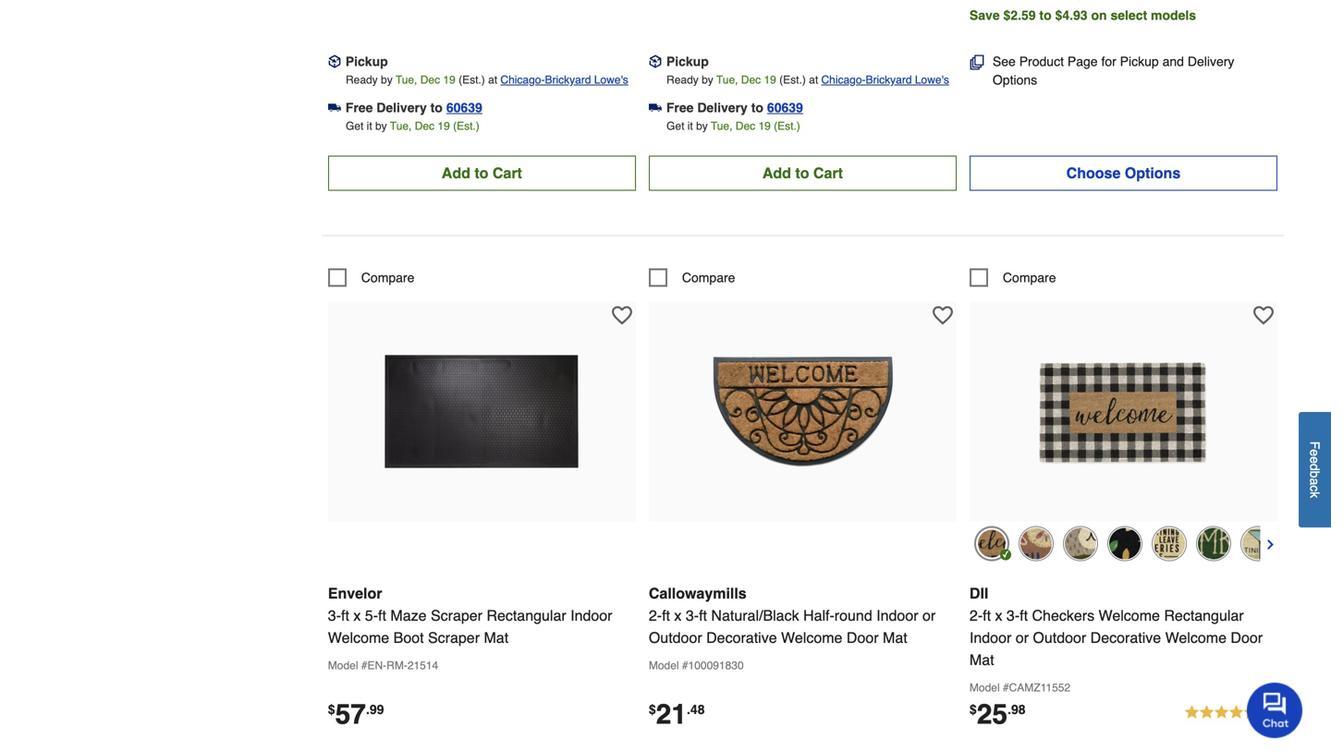 Task type: describe. For each thing, give the bounding box(es) containing it.
callowaymills
[[649, 585, 747, 602]]

free for 2nd truck filled image from the right
[[346, 100, 373, 115]]

select
[[1111, 8, 1147, 23]]

product
[[1019, 54, 1064, 69]]

21 inside 4.5 stars image
[[1262, 705, 1277, 720]]

0 vertical spatial scraper
[[431, 607, 483, 624]]

options inside see product page for pickup and delivery options
[[993, 72, 1037, 87]]

indoor for 3-ft x 5-ft maze scraper rectangular indoor welcome boot scraper mat
[[570, 607, 612, 624]]

1 cart from the left
[[493, 164, 522, 182]]

models
[[1151, 8, 1196, 23]]

boot
[[393, 629, 424, 646]]

4.5 stars image
[[1184, 702, 1278, 724]]

model # 100091830
[[649, 659, 744, 672]]

k
[[1308, 492, 1322, 498]]

outdoor for checkers
[[1033, 629, 1086, 646]]

welcome up 21 button
[[1165, 629, 1227, 646]]

$ for 57
[[328, 702, 335, 717]]

# for dii 2-ft x 3-ft checkers welcome rectangular indoor or outdoor decorative welcome door mat
[[1003, 682, 1009, 695]]

no humbugs image
[[1196, 526, 1231, 561]]

quarantining image
[[1152, 526, 1187, 561]]

actual price $21.48 element
[[649, 699, 705, 731]]

dii 2-ft x 3-ft checkers welcome rectangular indoor or outdoor decorative welcome door mat
[[970, 585, 1263, 669]]

lowe's for the chicago-brickyard lowe's button for 1st truck filled image from the right
[[915, 73, 949, 86]]

model # en-rm-21514
[[328, 659, 438, 672]]

compare for 1002098374 element
[[361, 270, 414, 285]]

welcome right checkers
[[1099, 607, 1160, 624]]

mat inside the envelor 3-ft x 5-ft maze scraper rectangular indoor welcome boot scraper mat
[[484, 629, 509, 646]]

pickup inside see product page for pickup and delivery options
[[1120, 54, 1159, 69]]

round
[[835, 607, 872, 624]]

heart outline image
[[933, 305, 953, 326]]

$ 25 .98
[[970, 699, 1026, 731]]

x for dii
[[995, 607, 1003, 624]]

f e e d b a c k
[[1308, 442, 1322, 498]]

.48
[[687, 702, 705, 717]]

# for callowaymills 2-ft x 3-ft natural/black half-round indoor or outdoor decorative welcome door mat
[[682, 659, 688, 672]]

see
[[993, 54, 1016, 69]]

a
[[1308, 478, 1322, 485]]

quarantini time image
[[1241, 526, 1276, 561]]

f
[[1308, 442, 1322, 449]]

1 add to cart button from the left
[[328, 156, 636, 191]]

for
[[1101, 54, 1117, 69]]

2 truck filled image from the left
[[649, 101, 662, 114]]

rectangular for mat
[[487, 607, 566, 624]]

1 truck filled image from the left
[[328, 101, 341, 114]]

x for envelor
[[353, 607, 361, 624]]

25
[[977, 699, 1008, 731]]

1002098374 element
[[328, 268, 414, 287]]

choose options link
[[970, 156, 1278, 191]]

beary christmas image
[[1063, 526, 1098, 561]]

see product page for pickup and delivery options
[[993, 54, 1234, 87]]

envelor 3-ft x 5-ft maze scraper rectangular indoor welcome boot scraper mat image
[[380, 311, 584, 514]]

chicago- for the chicago-brickyard lowe's button for 1st truck filled image from the right
[[821, 73, 866, 86]]

chat invite button image
[[1247, 682, 1303, 739]]

get for 2nd truck filled image from the right
[[346, 120, 364, 133]]

60639 button for the chicago-brickyard lowe's button for 2nd truck filled image from the right
[[446, 98, 482, 117]]

2- for 2-ft x 3-ft checkers welcome rectangular indoor or outdoor decorative welcome door mat
[[970, 607, 983, 624]]

d
[[1308, 464, 1322, 471]]

60639 for the chicago-brickyard lowe's button for 2nd truck filled image from the right
[[446, 100, 482, 115]]

$4.93
[[1055, 8, 1088, 23]]

checkers welcome image
[[974, 526, 1009, 561]]

welcome inside callowaymills 2-ft x 3-ft natural/black half-round indoor or outdoor decorative welcome door mat
[[781, 629, 843, 646]]

60639 button for the chicago-brickyard lowe's button for 1st truck filled image from the right
[[767, 98, 803, 117]]

on
[[1091, 8, 1107, 23]]

beach house image
[[1019, 526, 1054, 561]]

choose
[[1066, 164, 1121, 182]]

# for envelor 3-ft x 5-ft maze scraper rectangular indoor welcome boot scraper mat
[[361, 659, 367, 672]]

ready for 1st truck filled image from the right pickup image
[[667, 73, 699, 86]]

1 add from the left
[[442, 164, 470, 182]]

2 add from the left
[[762, 164, 791, 182]]

0 horizontal spatial 21
[[656, 699, 687, 731]]

door for round
[[847, 629, 879, 646]]



Task type: locate. For each thing, give the bounding box(es) containing it.
at for the chicago-brickyard lowe's button for 1st truck filled image from the right
[[809, 73, 818, 86]]

indoor inside callowaymills 2-ft x 3-ft natural/black half-round indoor or outdoor decorative welcome door mat
[[877, 607, 918, 624]]

2 ready by tue, dec 19 (est.) at chicago-brickyard lowe's from the left
[[667, 73, 949, 86]]

1 horizontal spatial chicago-
[[821, 73, 866, 86]]

options
[[993, 72, 1037, 87], [1125, 164, 1181, 182]]

ft
[[341, 607, 349, 624], [378, 607, 386, 624], [662, 607, 670, 624], [699, 607, 707, 624], [983, 607, 991, 624], [1020, 607, 1028, 624]]

1 horizontal spatial get it by tue, dec 19 (est.)
[[667, 120, 800, 133]]

welcome down "half-"
[[781, 629, 843, 646]]

outdoor
[[649, 629, 702, 646], [1033, 629, 1086, 646]]

3 compare from the left
[[1003, 270, 1056, 285]]

60639 for the chicago-brickyard lowe's button for 1st truck filled image from the right
[[767, 100, 803, 115]]

1 it from the left
[[367, 120, 372, 133]]

$ for 25
[[970, 702, 977, 717]]

0 horizontal spatial lowe's
[[594, 73, 628, 86]]

1 $ from the left
[[328, 702, 335, 717]]

1 horizontal spatial 2-
[[970, 607, 983, 624]]

x inside dii 2-ft x 3-ft checkers welcome rectangular indoor or outdoor decorative welcome door mat
[[995, 607, 1003, 624]]

2 add to cart button from the left
[[649, 156, 957, 191]]

.98
[[1008, 702, 1026, 717]]

2 add to cart from the left
[[762, 164, 843, 182]]

envelor 3-ft x 5-ft maze scraper rectangular indoor welcome boot scraper mat
[[328, 585, 612, 646]]

cart
[[493, 164, 522, 182], [813, 164, 843, 182]]

delivery inside see product page for pickup and delivery options
[[1188, 54, 1234, 69]]

2 brickyard from the left
[[866, 73, 912, 86]]

(est.)
[[459, 73, 485, 86], [779, 73, 806, 86], [453, 120, 480, 133], [774, 120, 800, 133]]

2- down dii
[[970, 607, 983, 624]]

get it by tue, dec 19 (est.)
[[346, 120, 480, 133], [667, 120, 800, 133]]

door up 4.5 stars image
[[1231, 629, 1263, 646]]

lowe's
[[594, 73, 628, 86], [915, 73, 949, 86]]

mat inside callowaymills 2-ft x 3-ft natural/black half-round indoor or outdoor decorative welcome door mat
[[883, 629, 907, 646]]

1 e from the top
[[1308, 449, 1322, 457]]

scraper right maze
[[431, 607, 483, 624]]

2 horizontal spatial x
[[995, 607, 1003, 624]]

2 free delivery to 60639 from the left
[[666, 100, 803, 115]]

3- for 2-ft x 3-ft natural/black half-round indoor or outdoor decorative welcome door mat
[[686, 607, 699, 624]]

decorative inside callowaymills 2-ft x 3-ft natural/black half-round indoor or outdoor decorative welcome door mat
[[706, 629, 777, 646]]

3 $ from the left
[[970, 702, 977, 717]]

1 horizontal spatial cart
[[813, 164, 843, 182]]

free delivery to 60639
[[346, 100, 482, 115], [666, 100, 803, 115]]

x down callowaymills
[[674, 607, 682, 624]]

2- for 2-ft x 3-ft natural/black half-round indoor or outdoor decorative welcome door mat
[[649, 607, 662, 624]]

envelor
[[328, 585, 382, 602]]

2- inside callowaymills 2-ft x 3-ft natural/black half-round indoor or outdoor decorative welcome door mat
[[649, 607, 662, 624]]

outdoor inside callowaymills 2-ft x 3-ft natural/black half-round indoor or outdoor decorative welcome door mat
[[649, 629, 702, 646]]

1 ready by tue, dec 19 (est.) at chicago-brickyard lowe's from the left
[[346, 73, 628, 86]]

rectangular for welcome
[[1164, 607, 1244, 624]]

pickup
[[346, 54, 388, 69], [666, 54, 709, 69], [1120, 54, 1159, 69]]

100091830
[[688, 659, 744, 672]]

1 ft from the left
[[341, 607, 349, 624]]

brickyard
[[545, 73, 591, 86], [866, 73, 912, 86]]

pickup for 1st truck filled image from the right pickup image
[[666, 54, 709, 69]]

options down the see
[[993, 72, 1037, 87]]

1 decorative from the left
[[706, 629, 777, 646]]

3- inside the envelor 3-ft x 5-ft maze scraper rectangular indoor welcome boot scraper mat
[[328, 607, 341, 624]]

1 pickup image from the left
[[328, 55, 341, 68]]

1 vertical spatial scraper
[[428, 629, 480, 646]]

2 horizontal spatial model
[[970, 682, 1000, 695]]

indoor for 2-ft x 3-ft checkers welcome rectangular indoor or outdoor decorative welcome door mat
[[970, 629, 1012, 646]]

or
[[923, 607, 936, 624], [1016, 629, 1029, 646]]

get for 1st truck filled image from the right
[[667, 120, 684, 133]]

model up "25"
[[970, 682, 1000, 695]]

compare
[[361, 270, 414, 285], [682, 270, 735, 285], [1003, 270, 1056, 285]]

1 60639 from the left
[[446, 100, 482, 115]]

door
[[847, 629, 879, 646], [1231, 629, 1263, 646]]

2 e from the top
[[1308, 457, 1322, 464]]

0 horizontal spatial x
[[353, 607, 361, 624]]

1 horizontal spatial $
[[649, 702, 656, 717]]

3- left checkers
[[1007, 607, 1020, 624]]

2 free from the left
[[666, 100, 694, 115]]

1 horizontal spatial door
[[1231, 629, 1263, 646]]

model # camz11552
[[970, 682, 1071, 695]]

to
[[1039, 8, 1052, 23], [430, 100, 443, 115], [751, 100, 763, 115], [475, 164, 488, 182], [795, 164, 809, 182]]

add
[[442, 164, 470, 182], [762, 164, 791, 182]]

or for 2-ft x 3-ft natural/black half-round indoor or outdoor decorative welcome door mat
[[923, 607, 936, 624]]

2-
[[649, 607, 662, 624], [970, 607, 983, 624]]

0 horizontal spatial rectangular
[[487, 607, 566, 624]]

ready by tue, dec 19 (est.) at chicago-brickyard lowe's for the chicago-brickyard lowe's button for 2nd truck filled image from the right
[[346, 73, 628, 86]]

scraper
[[431, 607, 483, 624], [428, 629, 480, 646]]

rectangular inside the envelor 3-ft x 5-ft maze scraper rectangular indoor welcome boot scraper mat
[[487, 607, 566, 624]]

1 horizontal spatial add to cart
[[762, 164, 843, 182]]

0 horizontal spatial at
[[488, 73, 497, 86]]

3- inside callowaymills 2-ft x 3-ft natural/black half-round indoor or outdoor decorative welcome door mat
[[686, 607, 699, 624]]

0 horizontal spatial chicago-
[[501, 73, 545, 86]]

1 horizontal spatial heart outline image
[[1253, 305, 1274, 326]]

or inside callowaymills 2-ft x 3-ft natural/black half-round indoor or outdoor decorative welcome door mat
[[923, 607, 936, 624]]

1 pickup from the left
[[346, 54, 388, 69]]

free delivery to 60639 for 2nd truck filled image from the right
[[346, 100, 482, 115]]

pickup image for 1st truck filled image from the right
[[649, 55, 662, 68]]

$ left the .99
[[328, 702, 335, 717]]

3 3- from the left
[[1007, 607, 1020, 624]]

1 horizontal spatial delivery
[[697, 100, 748, 115]]

2 heart outline image from the left
[[1253, 305, 1274, 326]]

mat inside dii 2-ft x 3-ft checkers welcome rectangular indoor or outdoor decorative welcome door mat
[[970, 652, 994, 669]]

ready for pickup image associated with 2nd truck filled image from the right
[[346, 73, 378, 86]]

60639
[[446, 100, 482, 115], [767, 100, 803, 115]]

2 pickup image from the left
[[649, 55, 662, 68]]

compare for 1002722874 element
[[682, 270, 735, 285]]

1 horizontal spatial ready by tue, dec 19 (est.) at chicago-brickyard lowe's
[[667, 73, 949, 86]]

2 2- from the left
[[970, 607, 983, 624]]

decorative for checkers
[[1091, 629, 1161, 646]]

#
[[361, 659, 367, 672], [682, 659, 688, 672], [1003, 682, 1009, 695]]

1 horizontal spatial rectangular
[[1164, 607, 1244, 624]]

free for 1st truck filled image from the right
[[666, 100, 694, 115]]

and
[[1163, 54, 1184, 69]]

tue,
[[396, 73, 417, 86], [716, 73, 738, 86], [390, 120, 412, 133], [711, 120, 733, 133]]

door for rectangular
[[1231, 629, 1263, 646]]

0 horizontal spatial 3-
[[328, 607, 341, 624]]

decorative down checkers
[[1091, 629, 1161, 646]]

0 horizontal spatial add
[[442, 164, 470, 182]]

0 horizontal spatial 60639 button
[[446, 98, 482, 117]]

2 cart from the left
[[813, 164, 843, 182]]

2 horizontal spatial delivery
[[1188, 54, 1234, 69]]

1 horizontal spatial indoor
[[877, 607, 918, 624]]

compare inside 1002722874 element
[[682, 270, 735, 285]]

dii 2-ft x 3-ft checkers welcome rectangular indoor or outdoor decorative welcome door mat image
[[1022, 311, 1225, 514]]

add to cart
[[442, 164, 522, 182], [762, 164, 843, 182]]

at
[[488, 73, 497, 86], [809, 73, 818, 86]]

e up b
[[1308, 457, 1322, 464]]

1 chicago- from the left
[[501, 73, 545, 86]]

options right choose
[[1125, 164, 1181, 182]]

$ inside $ 21 .48
[[649, 702, 656, 717]]

0 horizontal spatial chicago-brickyard lowe's button
[[501, 71, 628, 89]]

$ inside $ 57 .99
[[328, 702, 335, 717]]

model
[[328, 659, 358, 672], [649, 659, 679, 672], [970, 682, 1000, 695]]

1 horizontal spatial 60639
[[767, 100, 803, 115]]

2 3- from the left
[[686, 607, 699, 624]]

1 outdoor from the left
[[649, 629, 702, 646]]

en-
[[367, 659, 387, 672]]

0 horizontal spatial compare
[[361, 270, 414, 285]]

dii
[[970, 585, 989, 602]]

0 horizontal spatial pickup image
[[328, 55, 341, 68]]

1 free delivery to 60639 from the left
[[346, 100, 482, 115]]

1 brickyard from the left
[[545, 73, 591, 86]]

1 vertical spatial or
[[1016, 629, 1029, 646]]

2 60639 from the left
[[767, 100, 803, 115]]

1 horizontal spatial compare
[[682, 270, 735, 285]]

add to cart button
[[328, 156, 636, 191], [649, 156, 957, 191]]

1 horizontal spatial it
[[688, 120, 693, 133]]

or up "model # camz11552"
[[1016, 629, 1029, 646]]

0 horizontal spatial add to cart
[[442, 164, 522, 182]]

1 horizontal spatial brickyard
[[866, 73, 912, 86]]

truck filled image
[[328, 101, 341, 114], [649, 101, 662, 114]]

pickup for pickup image associated with 2nd truck filled image from the right
[[346, 54, 388, 69]]

compare inside 1002098374 element
[[361, 270, 414, 285]]

1 get from the left
[[346, 120, 364, 133]]

1 horizontal spatial free delivery to 60639
[[666, 100, 803, 115]]

chicago-brickyard lowe's button
[[501, 71, 628, 89], [821, 71, 949, 89]]

0 vertical spatial or
[[923, 607, 936, 624]]

2 decorative from the left
[[1091, 629, 1161, 646]]

57
[[335, 699, 366, 731]]

scraper up 21514
[[428, 629, 480, 646]]

2 chicago- from the left
[[821, 73, 866, 86]]

decorative for natural/black
[[706, 629, 777, 646]]

free
[[346, 100, 373, 115], [666, 100, 694, 115]]

free delivery to 60639 for 1st truck filled image from the right
[[666, 100, 803, 115]]

chicago-brickyard lowe's button for 1st truck filled image from the right
[[821, 71, 949, 89]]

0 horizontal spatial options
[[993, 72, 1037, 87]]

0 horizontal spatial indoor
[[570, 607, 612, 624]]

# up .48
[[682, 659, 688, 672]]

1 compare from the left
[[361, 270, 414, 285]]

60639 button
[[446, 98, 482, 117], [767, 98, 803, 117]]

actual price $25.98 element
[[970, 699, 1026, 731]]

2 it from the left
[[688, 120, 693, 133]]

decorative inside dii 2-ft x 3-ft checkers welcome rectangular indoor or outdoor decorative welcome door mat
[[1091, 629, 1161, 646]]

1 rectangular from the left
[[487, 607, 566, 624]]

0 horizontal spatial door
[[847, 629, 879, 646]]

merry and bright lights image
[[1107, 526, 1143, 561]]

# left rm-
[[361, 659, 367, 672]]

0 horizontal spatial free
[[346, 100, 373, 115]]

x left 5-
[[353, 607, 361, 624]]

checkers
[[1032, 607, 1095, 624]]

0 horizontal spatial model
[[328, 659, 358, 672]]

f e e d b a c k button
[[1299, 412, 1331, 528]]

1 ready from the left
[[346, 73, 378, 86]]

1 add to cart from the left
[[442, 164, 522, 182]]

get it by tue, dec 19 (est.) for 2nd truck filled image from the right
[[346, 120, 480, 133]]

0 horizontal spatial pickup
[[346, 54, 388, 69]]

ready by tue, dec 19 (est.) at chicago-brickyard lowe's
[[346, 73, 628, 86], [667, 73, 949, 86]]

camz11552
[[1009, 682, 1071, 695]]

1 horizontal spatial chicago-brickyard lowe's button
[[821, 71, 949, 89]]

model for 2-ft x 3-ft checkers welcome rectangular indoor or outdoor decorative welcome door mat
[[970, 682, 1000, 695]]

0 horizontal spatial 2-
[[649, 607, 662, 624]]

0 horizontal spatial outdoor
[[649, 629, 702, 646]]

model for 2-ft x 3-ft natural/black half-round indoor or outdoor decorative welcome door mat
[[649, 659, 679, 672]]

pickup image for 2nd truck filled image from the right
[[328, 55, 341, 68]]

2 door from the left
[[1231, 629, 1263, 646]]

model up actual price $21.48 element
[[649, 659, 679, 672]]

0 horizontal spatial get it by tue, dec 19 (est.)
[[346, 120, 480, 133]]

$ for 21
[[649, 702, 656, 717]]

get
[[346, 120, 364, 133], [667, 120, 684, 133]]

3 x from the left
[[995, 607, 1003, 624]]

delivery for 2nd truck filled image from the right
[[376, 100, 427, 115]]

x inside callowaymills 2-ft x 3-ft natural/black half-round indoor or outdoor decorative welcome door mat
[[674, 607, 682, 624]]

mat for 2-ft x 3-ft natural/black half-round indoor or outdoor decorative welcome door mat
[[883, 629, 907, 646]]

1 vertical spatial options
[[1125, 164, 1181, 182]]

1 3- from the left
[[328, 607, 341, 624]]

save $2.59 to $4.93 on select models
[[970, 8, 1196, 23]]

mat for 2-ft x 3-ft checkers welcome rectangular indoor or outdoor decorative welcome door mat
[[970, 652, 994, 669]]

e up d at right
[[1308, 449, 1322, 457]]

2 horizontal spatial indoor
[[970, 629, 1012, 646]]

$2.59
[[1003, 8, 1036, 23]]

1 horizontal spatial get
[[667, 120, 684, 133]]

chicago-brickyard lowe's button for 2nd truck filled image from the right
[[501, 71, 628, 89]]

1 x from the left
[[353, 607, 361, 624]]

1 at from the left
[[488, 73, 497, 86]]

0 horizontal spatial #
[[361, 659, 367, 672]]

2 outdoor from the left
[[1033, 629, 1086, 646]]

0 horizontal spatial mat
[[484, 629, 509, 646]]

delivery for 1st truck filled image from the right
[[697, 100, 748, 115]]

2 ft from the left
[[378, 607, 386, 624]]

actual price $57.99 element
[[328, 699, 384, 731]]

2 horizontal spatial mat
[[970, 652, 994, 669]]

outdoor inside dii 2-ft x 3-ft checkers welcome rectangular indoor or outdoor decorative welcome door mat
[[1033, 629, 1086, 646]]

21 button
[[1184, 702, 1278, 724]]

x
[[353, 607, 361, 624], [674, 607, 682, 624], [995, 607, 1003, 624]]

1 horizontal spatial 21
[[1262, 705, 1277, 720]]

2 horizontal spatial 3-
[[1007, 607, 1020, 624]]

mat
[[484, 629, 509, 646], [883, 629, 907, 646], [970, 652, 994, 669]]

6 ft from the left
[[1020, 607, 1028, 624]]

2 horizontal spatial compare
[[1003, 270, 1056, 285]]

2 horizontal spatial $
[[970, 702, 977, 717]]

callowaymills 2-ft x 3-ft natural/black half-round indoor or outdoor decorative welcome door mat image
[[701, 311, 904, 514]]

decorative down "natural/black"
[[706, 629, 777, 646]]

0 horizontal spatial ready
[[346, 73, 378, 86]]

0 horizontal spatial free delivery to 60639
[[346, 100, 482, 115]]

indoor inside dii 2-ft x 3-ft checkers welcome rectangular indoor or outdoor decorative welcome door mat
[[970, 629, 1012, 646]]

b
[[1308, 471, 1322, 478]]

3 pickup from the left
[[1120, 54, 1159, 69]]

1 horizontal spatial outdoor
[[1033, 629, 1086, 646]]

outdoor up model # 100091830
[[649, 629, 702, 646]]

it for 1st truck filled image from the right
[[688, 120, 693, 133]]

1 horizontal spatial at
[[809, 73, 818, 86]]

1 get it by tue, dec 19 (est.) from the left
[[346, 120, 480, 133]]

1 horizontal spatial or
[[1016, 629, 1029, 646]]

brickyard for 2nd truck filled image from the right
[[545, 73, 591, 86]]

2 horizontal spatial pickup
[[1120, 54, 1159, 69]]

2 ready from the left
[[667, 73, 699, 86]]

$ left .48
[[649, 702, 656, 717]]

1 horizontal spatial truck filled image
[[649, 101, 662, 114]]

ready by tue, dec 19 (est.) at chicago-brickyard lowe's for the chicago-brickyard lowe's button for 1st truck filled image from the right
[[667, 73, 949, 86]]

compare inside 1003001144 element
[[1003, 270, 1056, 285]]

2 rectangular from the left
[[1164, 607, 1244, 624]]

2 compare from the left
[[682, 270, 735, 285]]

x left checkers
[[995, 607, 1003, 624]]

1003001144 element
[[970, 268, 1056, 287]]

model for 3-ft x 5-ft maze scraper rectangular indoor welcome boot scraper mat
[[328, 659, 358, 672]]

2 at from the left
[[809, 73, 818, 86]]

lowe's for the chicago-brickyard lowe's button for 2nd truck filled image from the right
[[594, 73, 628, 86]]

2 x from the left
[[674, 607, 682, 624]]

1 horizontal spatial options
[[1125, 164, 1181, 182]]

1 horizontal spatial mat
[[883, 629, 907, 646]]

indoor inside the envelor 3-ft x 5-ft maze scraper rectangular indoor welcome boot scraper mat
[[570, 607, 612, 624]]

1 horizontal spatial free
[[666, 100, 694, 115]]

1 door from the left
[[847, 629, 879, 646]]

1 horizontal spatial 60639 button
[[767, 98, 803, 117]]

half-
[[803, 607, 835, 624]]

0 horizontal spatial cart
[[493, 164, 522, 182]]

0 horizontal spatial heart outline image
[[612, 305, 632, 326]]

0 horizontal spatial delivery
[[376, 100, 427, 115]]

welcome inside the envelor 3-ft x 5-ft maze scraper rectangular indoor welcome boot scraper mat
[[328, 629, 389, 646]]

1 60639 button from the left
[[446, 98, 482, 117]]

3 ft from the left
[[662, 607, 670, 624]]

0 horizontal spatial add to cart button
[[328, 156, 636, 191]]

save
[[970, 8, 1000, 23]]

e
[[1308, 449, 1322, 457], [1308, 457, 1322, 464]]

3-
[[328, 607, 341, 624], [686, 607, 699, 624], [1007, 607, 1020, 624]]

0 horizontal spatial get
[[346, 120, 364, 133]]

3- inside dii 2-ft x 3-ft checkers welcome rectangular indoor or outdoor decorative welcome door mat
[[1007, 607, 1020, 624]]

chicago-
[[501, 73, 545, 86], [821, 73, 866, 86]]

1 2- from the left
[[649, 607, 662, 624]]

2- down callowaymills
[[649, 607, 662, 624]]

3- for 2-ft x 3-ft checkers welcome rectangular indoor or outdoor decorative welcome door mat
[[1007, 607, 1020, 624]]

pickup image
[[328, 55, 341, 68], [649, 55, 662, 68]]

heart outline image
[[612, 305, 632, 326], [1253, 305, 1274, 326]]

1 chicago-brickyard lowe's button from the left
[[501, 71, 628, 89]]

or inside dii 2-ft x 3-ft checkers welcome rectangular indoor or outdoor decorative welcome door mat
[[1016, 629, 1029, 646]]

1 horizontal spatial pickup image
[[649, 55, 662, 68]]

2 get from the left
[[667, 120, 684, 133]]

indoor for 2-ft x 3-ft natural/black half-round indoor or outdoor decorative welcome door mat
[[877, 607, 918, 624]]

decorative
[[706, 629, 777, 646], [1091, 629, 1161, 646]]

choose options
[[1066, 164, 1181, 182]]

0 horizontal spatial decorative
[[706, 629, 777, 646]]

1 heart outline image from the left
[[612, 305, 632, 326]]

1 horizontal spatial #
[[682, 659, 688, 672]]

door inside dii 2-ft x 3-ft checkers welcome rectangular indoor or outdoor decorative welcome door mat
[[1231, 629, 1263, 646]]

0 horizontal spatial $
[[328, 702, 335, 717]]

or for 2-ft x 3-ft checkers welcome rectangular indoor or outdoor decorative welcome door mat
[[1016, 629, 1029, 646]]

1 horizontal spatial model
[[649, 659, 679, 672]]

# up .98 at right bottom
[[1003, 682, 1009, 695]]

welcome
[[1099, 607, 1160, 624], [328, 629, 389, 646], [781, 629, 843, 646], [1165, 629, 1227, 646]]

21
[[656, 699, 687, 731], [1262, 705, 1277, 720]]

2 pickup from the left
[[666, 54, 709, 69]]

1 horizontal spatial add
[[762, 164, 791, 182]]

$ 57 .99
[[328, 699, 384, 731]]

3- down callowaymills
[[686, 607, 699, 624]]

1 horizontal spatial pickup
[[666, 54, 709, 69]]

1 horizontal spatial add to cart button
[[649, 156, 957, 191]]

indoor
[[570, 607, 612, 624], [877, 607, 918, 624], [970, 629, 1012, 646]]

4 ft from the left
[[699, 607, 707, 624]]

rectangular
[[487, 607, 566, 624], [1164, 607, 1244, 624]]

dec
[[420, 73, 440, 86], [741, 73, 761, 86], [415, 120, 435, 133], [736, 120, 755, 133]]

2- inside dii 2-ft x 3-ft checkers welcome rectangular indoor or outdoor decorative welcome door mat
[[970, 607, 983, 624]]

0 vertical spatial options
[[993, 72, 1037, 87]]

outdoor for natural/black
[[649, 629, 702, 646]]

1 free from the left
[[346, 100, 373, 115]]

.99
[[366, 702, 384, 717]]

door down round
[[847, 629, 879, 646]]

0 horizontal spatial it
[[367, 120, 372, 133]]

2 chicago-brickyard lowe's button from the left
[[821, 71, 949, 89]]

c
[[1308, 485, 1322, 492]]

0 horizontal spatial or
[[923, 607, 936, 624]]

1 horizontal spatial ready
[[667, 73, 699, 86]]

2 horizontal spatial #
[[1003, 682, 1009, 695]]

page
[[1068, 54, 1098, 69]]

x inside the envelor 3-ft x 5-ft maze scraper rectangular indoor welcome boot scraper mat
[[353, 607, 361, 624]]

21514
[[407, 659, 438, 672]]

1 lowe's from the left
[[594, 73, 628, 86]]

maze
[[390, 607, 427, 624]]

1 horizontal spatial lowe's
[[915, 73, 949, 86]]

2 60639 button from the left
[[767, 98, 803, 117]]

0 horizontal spatial ready by tue, dec 19 (est.) at chicago-brickyard lowe's
[[346, 73, 628, 86]]

it for 2nd truck filled image from the right
[[367, 120, 372, 133]]

callowaymills 2-ft x 3-ft natural/black half-round indoor or outdoor decorative welcome door mat
[[649, 585, 936, 646]]

at for the chicago-brickyard lowe's button for 2nd truck filled image from the right
[[488, 73, 497, 86]]

0 horizontal spatial truck filled image
[[328, 101, 341, 114]]

2 lowe's from the left
[[915, 73, 949, 86]]

5-
[[365, 607, 378, 624]]

1 horizontal spatial decorative
[[1091, 629, 1161, 646]]

$ 21 .48
[[649, 699, 705, 731]]

or right round
[[923, 607, 936, 624]]

$ left .98 at right bottom
[[970, 702, 977, 717]]

1002722874 element
[[649, 268, 735, 287]]

chicago- for the chicago-brickyard lowe's button for 2nd truck filled image from the right
[[501, 73, 545, 86]]

3- down envelor
[[328, 607, 341, 624]]

get it by tue, dec 19 (est.) for 1st truck filled image from the right
[[667, 120, 800, 133]]

0 horizontal spatial 60639
[[446, 100, 482, 115]]

2 get it by tue, dec 19 (est.) from the left
[[667, 120, 800, 133]]

1 horizontal spatial x
[[674, 607, 682, 624]]

ready
[[346, 73, 378, 86], [667, 73, 699, 86]]

rm-
[[387, 659, 408, 672]]

delivery
[[1188, 54, 1234, 69], [376, 100, 427, 115], [697, 100, 748, 115]]

2 $ from the left
[[649, 702, 656, 717]]

rectangular inside dii 2-ft x 3-ft checkers welcome rectangular indoor or outdoor decorative welcome door mat
[[1164, 607, 1244, 624]]

door inside callowaymills 2-ft x 3-ft natural/black half-round indoor or outdoor decorative welcome door mat
[[847, 629, 879, 646]]

it
[[367, 120, 372, 133], [688, 120, 693, 133]]

0 horizontal spatial brickyard
[[545, 73, 591, 86]]

brickyard for 1st truck filled image from the right
[[866, 73, 912, 86]]

natural/black
[[711, 607, 799, 624]]

1 horizontal spatial 3-
[[686, 607, 699, 624]]

welcome down 5-
[[328, 629, 389, 646]]

$
[[328, 702, 335, 717], [649, 702, 656, 717], [970, 702, 977, 717]]

19
[[443, 73, 456, 86], [764, 73, 776, 86], [438, 120, 450, 133], [758, 120, 771, 133]]

by
[[381, 73, 393, 86], [702, 73, 713, 86], [375, 120, 387, 133], [696, 120, 708, 133]]

model left en-
[[328, 659, 358, 672]]

5 ft from the left
[[983, 607, 991, 624]]

x for callowaymills
[[674, 607, 682, 624]]

outdoor down checkers
[[1033, 629, 1086, 646]]

$ inside $ 25 .98
[[970, 702, 977, 717]]

compare for 1003001144 element
[[1003, 270, 1056, 285]]



Task type: vqa. For each thing, say whether or not it's contained in the screenshot.
Rating
no



